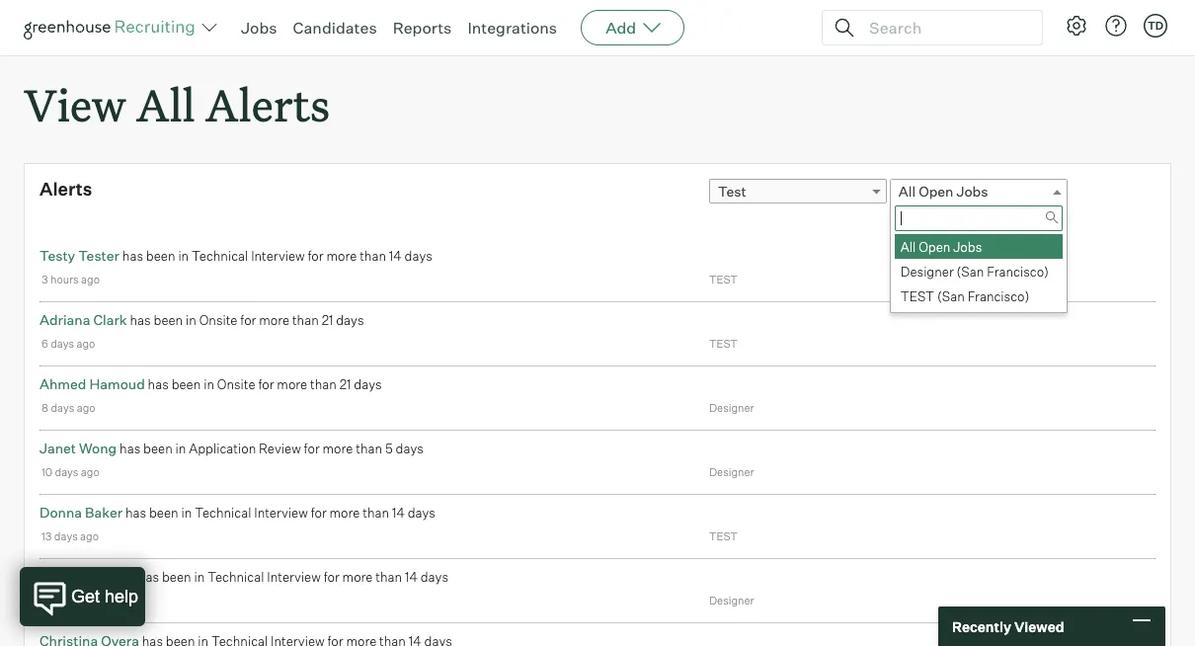 Task type: vqa. For each thing, say whether or not it's contained in the screenshot.
Been inside Janet Wong has been in Application Review for more than 5 days Designer
yes



Task type: locate. For each thing, give the bounding box(es) containing it.
has inside janet wong has been in application review for more than 5 days designer
[[120, 441, 141, 457]]

has right hamoud
[[148, 377, 169, 392]]

has inside testy tester has been in technical interview for more than 14 days test
[[122, 248, 143, 264]]

ago down donna baker link
[[80, 530, 99, 543]]

all inside all open jobs designer (san francisco) test (san francisco)
[[901, 239, 916, 255]]

ago for jones
[[80, 594, 99, 607]]

viewed
[[1015, 618, 1065, 635]]

more inside testy tester has been in technical interview for more than 14 days test
[[327, 248, 357, 264]]

0 horizontal spatial 21
[[322, 312, 333, 328]]

janet
[[40, 440, 76, 457]]

for inside ahmed hamoud has been in onsite for more than 21 days designer
[[258, 377, 274, 392]]

been for testy tester
[[146, 248, 175, 264]]

jobs
[[241, 18, 277, 38], [957, 183, 989, 200], [954, 239, 982, 255]]

been for donna baker
[[149, 505, 178, 521]]

in up application
[[204, 377, 214, 392]]

10 days ago
[[42, 466, 99, 479]]

days inside adriana clark has been in onsite for more than 21 days test
[[336, 312, 364, 328]]

jobs for all open jobs designer (san francisco) test (san francisco)
[[954, 239, 982, 255]]

technical for jones
[[208, 569, 264, 585]]

0 vertical spatial 21
[[322, 312, 333, 328]]

in inside adriana clark has been in onsite for more than 21 days test
[[186, 312, 196, 328]]

for inside sharpay jones has been in technical interview for more than 14 days designer
[[324, 569, 340, 585]]

onsite
[[199, 312, 238, 328], [217, 377, 256, 392]]

days inside testy tester has been in technical interview for more than 14 days test
[[405, 248, 433, 264]]

been inside janet wong has been in application review for more than 5 days designer
[[143, 441, 173, 457]]

0 vertical spatial technical
[[192, 248, 248, 264]]

been right clark
[[154, 312, 183, 328]]

days inside donna baker has been in technical interview for more than 14 days test
[[408, 505, 436, 521]]

21 inside adriana clark has been in onsite for more than 21 days test
[[322, 312, 333, 328]]

open
[[919, 183, 954, 200], [919, 239, 951, 255]]

been right 'tester'
[[146, 248, 175, 264]]

in for adriana clark
[[186, 312, 196, 328]]

more inside janet wong has been in application review for more than 5 days designer
[[323, 441, 353, 457]]

for inside adriana clark has been in onsite for more than 21 days test
[[240, 312, 256, 328]]

integrations
[[468, 18, 557, 38]]

0 vertical spatial 13
[[42, 530, 52, 543]]

1 vertical spatial all
[[899, 183, 916, 200]]

2 vertical spatial all
[[901, 239, 916, 255]]

onsite for hamoud
[[217, 377, 256, 392]]

has for jones
[[138, 569, 159, 585]]

21 inside ahmed hamoud has been in onsite for more than 21 days designer
[[340, 377, 351, 392]]

2 vertical spatial interview
[[267, 569, 321, 585]]

more for donna baker
[[330, 505, 360, 521]]

technical inside testy tester has been in technical interview for more than 14 days test
[[192, 248, 248, 264]]

alerts up testy
[[40, 178, 92, 200]]

more for testy tester
[[327, 248, 357, 264]]

in for sharpay jones
[[194, 569, 205, 585]]

days down sharpay
[[54, 594, 78, 607]]

days right 10
[[55, 466, 78, 479]]

ago for hamoud
[[77, 401, 95, 415]]

been inside adriana clark has been in onsite for more than 21 days test
[[154, 312, 183, 328]]

14 for jones
[[405, 569, 418, 585]]

in for donna baker
[[181, 505, 192, 521]]

test inside all open jobs designer (san francisco) test (san francisco)
[[901, 288, 935, 304]]

2 13 from the top
[[42, 594, 52, 607]]

for inside donna baker has been in technical interview for more than 14 days test
[[311, 505, 327, 521]]

1 13 from the top
[[42, 530, 52, 543]]

technical inside sharpay jones has been in technical interview for more than 14 days designer
[[208, 569, 264, 585]]

interview inside donna baker has been in technical interview for more than 14 days test
[[254, 505, 308, 521]]

14 down donna baker has been in technical interview for more than 14 days test
[[405, 569, 418, 585]]

onsite inside adriana clark has been in onsite for more than 21 days test
[[199, 312, 238, 328]]

td button
[[1140, 10, 1172, 42]]

designer
[[901, 264, 954, 279], [709, 401, 754, 415], [709, 466, 754, 479], [709, 594, 754, 607]]

jobs up all open jobs designer (san francisco) test (san francisco)
[[957, 183, 989, 200]]

2 open from the top
[[919, 239, 951, 255]]

13 days ago down donna
[[42, 530, 99, 543]]

in for janet wong
[[176, 441, 186, 457]]

for for wong
[[304, 441, 320, 457]]

0 vertical spatial onsite
[[199, 312, 238, 328]]

been inside donna baker has been in technical interview for more than 14 days test
[[149, 505, 178, 521]]

None text field
[[895, 206, 1063, 231]]

all open jobs designer (san francisco) test (san francisco)
[[901, 239, 1049, 304]]

1 vertical spatial jobs
[[957, 183, 989, 200]]

jobs down the all open jobs link
[[954, 239, 982, 255]]

been inside sharpay jones has been in technical interview for more than 14 days designer
[[162, 569, 191, 585]]

than inside adriana clark has been in onsite for more than 21 days test
[[292, 312, 319, 328]]

days right 5
[[396, 441, 424, 457]]

been inside testy tester has been in technical interview for more than 14 days test
[[146, 248, 175, 264]]

has right clark
[[130, 312, 151, 328]]

technical
[[192, 248, 248, 264], [195, 505, 251, 521], [208, 569, 264, 585]]

days inside sharpay jones has been in technical interview for more than 14 days designer
[[421, 569, 449, 585]]

hours
[[50, 273, 79, 286]]

testy tester link
[[40, 247, 120, 265]]

janet wong has been in application review for more than 5 days designer
[[40, 440, 754, 479]]

jobs inside all open jobs designer (san francisco) test (san francisco)
[[954, 239, 982, 255]]

all
[[136, 75, 195, 133], [899, 183, 916, 200], [901, 239, 916, 255]]

been right baker
[[149, 505, 178, 521]]

been right hamoud
[[172, 377, 201, 392]]

francisco)
[[987, 264, 1049, 279], [968, 288, 1030, 304]]

2 13 days ago from the top
[[42, 594, 99, 607]]

14 inside testy tester has been in technical interview for more than 14 days test
[[389, 248, 402, 264]]

13 days ago down sharpay
[[42, 594, 99, 607]]

days inside janet wong has been in application review for more than 5 days designer
[[396, 441, 424, 457]]

jobs for all open jobs
[[957, 183, 989, 200]]

all open jobs
[[899, 183, 989, 200]]

1 horizontal spatial alerts
[[205, 75, 330, 133]]

in down application
[[181, 505, 192, 521]]

alerts down jobs link
[[205, 75, 330, 133]]

in inside sharpay jones has been in technical interview for more than 14 days designer
[[194, 569, 205, 585]]

ago down the ahmed hamoud link
[[77, 401, 95, 415]]

2 vertical spatial jobs
[[954, 239, 982, 255]]

interview for donna baker
[[254, 505, 308, 521]]

(san
[[957, 264, 985, 279], [938, 288, 965, 304]]

1 13 days ago from the top
[[42, 530, 99, 543]]

2 vertical spatial technical
[[208, 569, 264, 585]]

designer inside sharpay jones has been in technical interview for more than 14 days designer
[[709, 594, 754, 607]]

has inside adriana clark has been in onsite for more than 21 days test
[[130, 312, 151, 328]]

onsite inside ahmed hamoud has been in onsite for more than 21 days designer
[[217, 377, 256, 392]]

donna
[[40, 504, 82, 521]]

interview inside sharpay jones has been in technical interview for more than 14 days designer
[[267, 569, 321, 585]]

more inside donna baker has been in technical interview for more than 14 days test
[[330, 505, 360, 521]]

more inside sharpay jones has been in technical interview for more than 14 days designer
[[342, 569, 373, 585]]

technical for baker
[[195, 505, 251, 521]]

days down adriana clark has been in onsite for more than 21 days test
[[354, 377, 382, 392]]

ago down wong in the bottom of the page
[[81, 466, 99, 479]]

than
[[360, 248, 386, 264], [292, 312, 319, 328], [310, 377, 337, 392], [356, 441, 382, 457], [363, 505, 389, 521], [376, 569, 402, 585]]

13
[[42, 530, 52, 543], [42, 594, 52, 607]]

1 vertical spatial (san
[[938, 288, 965, 304]]

more inside ahmed hamoud has been in onsite for more than 21 days designer
[[277, 377, 308, 392]]

more for janet wong
[[323, 441, 353, 457]]

reports
[[393, 18, 452, 38]]

in inside janet wong has been in application review for more than 5 days designer
[[176, 441, 186, 457]]

more for sharpay jones
[[342, 569, 373, 585]]

13 days ago
[[42, 530, 99, 543], [42, 594, 99, 607]]

than for janet wong
[[356, 441, 382, 457]]

integrations link
[[468, 18, 557, 38]]

3 hours ago
[[42, 273, 100, 286]]

than inside janet wong has been in application review for more than 5 days designer
[[356, 441, 382, 457]]

for inside testy tester has been in technical interview for more than 14 days test
[[308, 248, 324, 264]]

technical for tester
[[192, 248, 248, 264]]

has inside ahmed hamoud has been in onsite for more than 21 days designer
[[148, 377, 169, 392]]

in left application
[[176, 441, 186, 457]]

for inside janet wong has been in application review for more than 5 days designer
[[304, 441, 320, 457]]

add
[[606, 18, 637, 38]]

has
[[122, 248, 143, 264], [130, 312, 151, 328], [148, 377, 169, 392], [120, 441, 141, 457], [125, 505, 146, 521], [138, 569, 159, 585]]

been inside ahmed hamoud has been in onsite for more than 21 days designer
[[172, 377, 201, 392]]

than for donna baker
[[363, 505, 389, 521]]

days down donna baker has been in technical interview for more than 14 days test
[[421, 569, 449, 585]]

1 vertical spatial open
[[919, 239, 951, 255]]

than inside testy tester has been in technical interview for more than 14 days test
[[360, 248, 386, 264]]

1 vertical spatial onsite
[[217, 377, 256, 392]]

has right baker
[[125, 505, 146, 521]]

testy tester has been in technical interview for more than 14 days test
[[40, 247, 738, 286]]

1 horizontal spatial 21
[[340, 377, 351, 392]]

0 vertical spatial interview
[[251, 248, 305, 264]]

jobs left candidates
[[241, 18, 277, 38]]

1 open from the top
[[919, 183, 954, 200]]

in right 'tester'
[[178, 248, 189, 264]]

ago down adriana clark link
[[77, 337, 95, 350]]

2 vertical spatial 14
[[405, 569, 418, 585]]

adriana clark has been in onsite for more than 21 days test
[[40, 311, 738, 350]]

Search text field
[[865, 13, 1025, 42]]

14 inside donna baker has been in technical interview for more than 14 days test
[[392, 505, 405, 521]]

1 vertical spatial 14
[[392, 505, 405, 521]]

ago
[[81, 273, 100, 286], [77, 337, 95, 350], [77, 401, 95, 415], [81, 466, 99, 479], [80, 530, 99, 543], [80, 594, 99, 607]]

ago down 'tester'
[[81, 273, 100, 286]]

sharpay jones link
[[40, 568, 135, 586]]

in for ahmed hamoud
[[204, 377, 214, 392]]

wong
[[79, 440, 117, 457]]

has right wong in the bottom of the page
[[120, 441, 141, 457]]

in inside testy tester has been in technical interview for more than 14 days test
[[178, 248, 189, 264]]

test inside testy tester has been in technical interview for more than 14 days test
[[709, 273, 738, 286]]

than inside ahmed hamoud has been in onsite for more than 21 days designer
[[310, 377, 337, 392]]

10
[[42, 466, 52, 479]]

open up all open jobs designer (san francisco) test (san francisco)
[[919, 183, 954, 200]]

1 vertical spatial technical
[[195, 505, 251, 521]]

jobs inside the all open jobs link
[[957, 183, 989, 200]]

sharpay
[[40, 568, 93, 586]]

21 down testy tester has been in technical interview for more than 14 days test
[[322, 312, 333, 328]]

14 up adriana clark has been in onsite for more than 21 days test
[[389, 248, 402, 264]]

interview
[[251, 248, 305, 264], [254, 505, 308, 521], [267, 569, 321, 585]]

13 down donna
[[42, 530, 52, 543]]

baker
[[85, 504, 123, 521]]

1 vertical spatial francisco)
[[968, 288, 1030, 304]]

in
[[178, 248, 189, 264], [186, 312, 196, 328], [204, 377, 214, 392], [176, 441, 186, 457], [181, 505, 192, 521], [194, 569, 205, 585]]

in inside ahmed hamoud has been in onsite for more than 21 days designer
[[204, 377, 214, 392]]

has right 'tester'
[[122, 248, 143, 264]]

has for clark
[[130, 312, 151, 328]]

ago down sharpay jones link
[[80, 594, 99, 607]]

open down all open jobs
[[919, 239, 951, 255]]

in inside donna baker has been in technical interview for more than 14 days test
[[181, 505, 192, 521]]

14
[[389, 248, 402, 264], [392, 505, 405, 521], [405, 569, 418, 585]]

0 vertical spatial 13 days ago
[[42, 530, 99, 543]]

view all alerts
[[24, 75, 330, 133]]

has inside donna baker has been in technical interview for more than 14 days test
[[125, 505, 146, 521]]

configure image
[[1065, 14, 1089, 38]]

test
[[709, 273, 738, 286], [901, 288, 935, 304], [709, 337, 738, 350], [709, 530, 738, 543]]

application
[[189, 441, 256, 457]]

tester
[[78, 247, 120, 265]]

days up adriana clark has been in onsite for more than 21 days test
[[405, 248, 433, 264]]

been right wong in the bottom of the page
[[143, 441, 173, 457]]

more inside adriana clark has been in onsite for more than 21 days test
[[259, 312, 290, 328]]

technical inside donna baker has been in technical interview for more than 14 days test
[[195, 505, 251, 521]]

more
[[327, 248, 357, 264], [259, 312, 290, 328], [277, 377, 308, 392], [323, 441, 353, 457], [330, 505, 360, 521], [342, 569, 373, 585]]

21 for adriana clark
[[322, 312, 333, 328]]

days
[[405, 248, 433, 264], [336, 312, 364, 328], [51, 337, 74, 350], [354, 377, 382, 392], [51, 401, 74, 415], [396, 441, 424, 457], [55, 466, 78, 479], [408, 505, 436, 521], [54, 530, 78, 543], [421, 569, 449, 585], [54, 594, 78, 607]]

alerts
[[205, 75, 330, 133], [40, 178, 92, 200]]

0 vertical spatial open
[[919, 183, 954, 200]]

has inside sharpay jones has been in technical interview for more than 14 days designer
[[138, 569, 159, 585]]

days down testy tester has been in technical interview for more than 14 days test
[[336, 312, 364, 328]]

than inside donna baker has been in technical interview for more than 14 days test
[[363, 505, 389, 521]]

has right jones
[[138, 569, 159, 585]]

ago for clark
[[77, 337, 95, 350]]

1 vertical spatial 13 days ago
[[42, 594, 99, 607]]

has for tester
[[122, 248, 143, 264]]

been for janet wong
[[143, 441, 173, 457]]

for
[[308, 248, 324, 264], [240, 312, 256, 328], [258, 377, 274, 392], [304, 441, 320, 457], [311, 505, 327, 521], [324, 569, 340, 585]]

21
[[322, 312, 333, 328], [340, 377, 351, 392]]

13 down sharpay
[[42, 594, 52, 607]]

in right jones
[[194, 569, 205, 585]]

days right 6
[[51, 337, 74, 350]]

in right clark
[[186, 312, 196, 328]]

been right jones
[[162, 569, 191, 585]]

days inside ahmed hamoud has been in onsite for more than 21 days designer
[[354, 377, 382, 392]]

days down janet wong has been in application review for more than 5 days designer
[[408, 505, 436, 521]]

donna baker link
[[40, 504, 123, 521]]

0 horizontal spatial alerts
[[40, 178, 92, 200]]

0 vertical spatial 14
[[389, 248, 402, 264]]

been
[[146, 248, 175, 264], [154, 312, 183, 328], [172, 377, 201, 392], [143, 441, 173, 457], [149, 505, 178, 521], [162, 569, 191, 585]]

jones
[[96, 568, 135, 586]]

in for testy tester
[[178, 248, 189, 264]]

open inside all open jobs designer (san francisco) test (san francisco)
[[919, 239, 951, 255]]

interview inside testy tester has been in technical interview for more than 14 days test
[[251, 248, 305, 264]]

all for all open jobs designer (san francisco) test (san francisco)
[[901, 239, 916, 255]]

5
[[385, 441, 393, 457]]

1 vertical spatial interview
[[254, 505, 308, 521]]

interview for testy tester
[[251, 248, 305, 264]]

21 for ahmed hamoud
[[340, 377, 351, 392]]

ahmed hamoud link
[[40, 376, 145, 393]]

14 inside sharpay jones has been in technical interview for more than 14 days designer
[[405, 569, 418, 585]]

1 vertical spatial 13
[[42, 594, 52, 607]]

14 down janet wong has been in application review for more than 5 days designer
[[392, 505, 405, 521]]

1 vertical spatial 21
[[340, 377, 351, 392]]

candidates
[[293, 18, 377, 38]]

21 down adriana clark has been in onsite for more than 21 days test
[[340, 377, 351, 392]]

for for baker
[[311, 505, 327, 521]]

than inside sharpay jones has been in technical interview for more than 14 days designer
[[376, 569, 402, 585]]

testy
[[40, 247, 75, 265]]



Task type: describe. For each thing, give the bounding box(es) containing it.
open for all open jobs designer (san francisco) test (san francisco)
[[919, 239, 951, 255]]

janet wong link
[[40, 440, 117, 457]]

all for all open jobs
[[899, 183, 916, 200]]

open for all open jobs
[[919, 183, 954, 200]]

candidates link
[[293, 18, 377, 38]]

adriana clark link
[[40, 311, 127, 329]]

13 days ago for sharpay
[[42, 594, 99, 607]]

has for baker
[[125, 505, 146, 521]]

ago for wong
[[81, 466, 99, 479]]

days right 8
[[51, 401, 74, 415]]

been for sharpay jones
[[162, 569, 191, 585]]

0 vertical spatial alerts
[[205, 75, 330, 133]]

sharpay jones has been in technical interview for more than 14 days designer
[[40, 568, 754, 607]]

14 for tester
[[389, 248, 402, 264]]

13 for donna baker
[[42, 530, 52, 543]]

13 for sharpay jones
[[42, 594, 52, 607]]

jobs link
[[241, 18, 277, 38]]

interview for sharpay jones
[[267, 569, 321, 585]]

hamoud
[[89, 376, 145, 393]]

adriana
[[40, 311, 90, 329]]

for for tester
[[308, 248, 324, 264]]

test inside donna baker has been in technical interview for more than 14 days test
[[709, 530, 738, 543]]

0 vertical spatial all
[[136, 75, 195, 133]]

view
[[24, 75, 126, 133]]

all open jobs link
[[890, 179, 1068, 204]]

td
[[1148, 19, 1164, 32]]

days down donna
[[54, 530, 78, 543]]

add button
[[581, 10, 685, 45]]

14 for baker
[[392, 505, 405, 521]]

designer inside all open jobs designer (san francisco) test (san francisco)
[[901, 264, 954, 279]]

designer inside janet wong has been in application review for more than 5 days designer
[[709, 466, 754, 479]]

donna baker has been in technical interview for more than 14 days test
[[40, 504, 738, 543]]

test
[[718, 183, 747, 200]]

ago for baker
[[80, 530, 99, 543]]

greenhouse recruiting image
[[24, 16, 202, 40]]

test link
[[709, 179, 887, 204]]

ago for tester
[[81, 273, 100, 286]]

onsite for clark
[[199, 312, 238, 328]]

13 days ago for donna
[[42, 530, 99, 543]]

been for ahmed hamoud
[[172, 377, 201, 392]]

review
[[259, 441, 301, 457]]

designer inside ahmed hamoud has been in onsite for more than 21 days designer
[[709, 401, 754, 415]]

than for testy tester
[[360, 248, 386, 264]]

test inside adriana clark has been in onsite for more than 21 days test
[[709, 337, 738, 350]]

0 vertical spatial francisco)
[[987, 264, 1049, 279]]

has for wong
[[120, 441, 141, 457]]

8 days ago
[[42, 401, 95, 415]]

8
[[42, 401, 48, 415]]

than for sharpay jones
[[376, 569, 402, 585]]

6
[[42, 337, 48, 350]]

3
[[42, 273, 48, 286]]

recently viewed
[[953, 618, 1065, 635]]

been for adriana clark
[[154, 312, 183, 328]]

has for hamoud
[[148, 377, 169, 392]]

1 vertical spatial alerts
[[40, 178, 92, 200]]

0 vertical spatial jobs
[[241, 18, 277, 38]]

td button
[[1144, 14, 1168, 38]]

6 days ago
[[42, 337, 95, 350]]

for for jones
[[324, 569, 340, 585]]

clark
[[93, 311, 127, 329]]

ahmed
[[40, 376, 86, 393]]

ahmed hamoud has been in onsite for more than 21 days designer
[[40, 376, 754, 415]]

recently
[[953, 618, 1012, 635]]

0 vertical spatial (san
[[957, 264, 985, 279]]

reports link
[[393, 18, 452, 38]]



